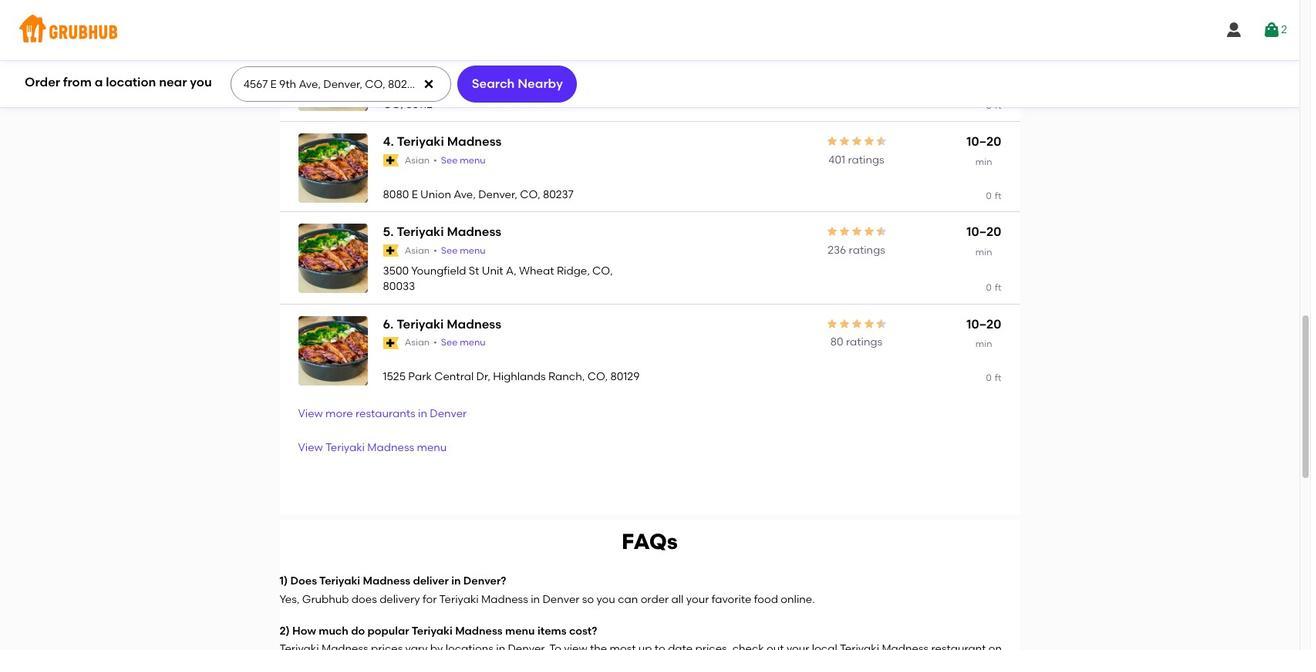 Task type: vqa. For each thing, say whether or not it's contained in the screenshot.
3500
yes



Task type: describe. For each thing, give the bounding box(es) containing it.
does
[[352, 593, 377, 606]]

menu for 6 teriyaki madness
[[460, 337, 486, 348]]

236 ratings
[[828, 243, 886, 257]]

central
[[434, 371, 474, 384]]

svg image inside "2" button
[[1263, 21, 1282, 39]]

3500
[[383, 265, 409, 278]]

ratings for 4 teriyaki madness
[[848, 153, 885, 166]]

3500 youngfield st unit a, wheat ridge, co, 80033
[[383, 265, 613, 293]]

ranch,
[[549, 371, 585, 384]]

• for 6
[[434, 337, 437, 348]]

union
[[421, 188, 451, 201]]

view teriyaki madness menu
[[298, 441, 447, 454]]

• for 5
[[434, 245, 437, 256]]

view more restaurants in denver link
[[298, 407, 467, 420]]

food
[[754, 593, 778, 606]]

teriyaki up grubhub
[[319, 575, 360, 588]]

much
[[319, 625, 349, 638]]

401
[[829, 153, 846, 166]]

location
[[106, 75, 156, 89]]

see menu link for 3 teriyaki madness
[[441, 62, 486, 75]]

restaurants
[[356, 407, 416, 420]]

8080 e union ave, denver, co, 80237
[[383, 188, 574, 201]]

2 horizontal spatial in
[[531, 593, 540, 606]]

near
[[159, 75, 187, 89]]

online.
[[781, 593, 815, 606]]

1525 park central dr, highlands ranch, co, 80129
[[383, 371, 640, 384]]

3 teriyaki madness
[[383, 42, 502, 57]]

ft for 4 teriyaki madness
[[995, 190, 1002, 201]]

a
[[95, 75, 103, 89]]

teriyaki madness delivery image for 3 teriyaki madness
[[298, 41, 368, 111]]

ratings for 5 teriyaki madness
[[849, 243, 886, 257]]

search nearby button
[[458, 66, 577, 103]]

grubhub
[[302, 593, 349, 606]]

5 teriyaki madness
[[383, 225, 502, 239]]

nearby
[[518, 76, 563, 91]]

do
[[351, 625, 365, 638]]

so
[[582, 593, 594, 606]]

teriyaki down for
[[412, 625, 453, 638]]

• for 3
[[434, 63, 437, 73]]

a,
[[506, 265, 517, 278]]

2)
[[280, 625, 290, 638]]

10–20 min for 4 teriyaki madness
[[967, 134, 1002, 167]]

ft for 6 teriyaki madness
[[995, 373, 1002, 384]]

min for 3 teriyaki madness
[[976, 64, 992, 75]]

co, inside 8547 e arapahoe rd ste f, greenwood village, co, 80112
[[383, 98, 403, 111]]

order
[[25, 75, 60, 89]]

village,
[[585, 82, 624, 95]]

see menu link for 5 teriyaki madness
[[441, 244, 486, 258]]

menu down view more restaurants in denver link
[[417, 441, 447, 454]]

ratings for 6 teriyaki madness
[[846, 336, 883, 349]]

faqs
[[622, 529, 678, 555]]

6
[[383, 317, 390, 332]]

teriyaki madness delivery image for 5 teriyaki madness
[[298, 224, 368, 293]]

view teriyaki madness menu link
[[298, 441, 447, 454]]

5
[[383, 225, 391, 239]]

0 for 6 teriyaki madness
[[986, 373, 992, 384]]

1)
[[280, 575, 288, 588]]

order
[[641, 593, 669, 606]]

80129
[[611, 371, 640, 384]]

yes,
[[280, 593, 300, 606]]

see for 4 teriyaki madness
[[441, 155, 458, 166]]

view for view teriyaki madness menu
[[298, 441, 323, 454]]

co, left 80237
[[520, 188, 540, 201]]

2) how much do popular teriyaki madness menu items cost?
[[280, 625, 597, 638]]

svg image
[[1225, 21, 1244, 39]]

greenwood
[[521, 82, 583, 95]]

unit
[[482, 265, 503, 278]]

5–15 min
[[975, 42, 1002, 75]]

80112
[[406, 98, 433, 111]]

ridge,
[[557, 265, 590, 278]]

236
[[828, 243, 846, 257]]

asian for 3
[[405, 63, 430, 73]]

1029 ratings
[[826, 61, 888, 74]]

search
[[472, 76, 515, 91]]

view for view more restaurants in denver
[[298, 407, 323, 420]]

e for 3
[[410, 82, 416, 95]]

denver inside "1) does teriyaki madness deliver in denver? yes, grubhub does delivery for teriyaki madness in denver so you can order all your favorite food online."
[[543, 593, 580, 606]]

asian • see menu for 6
[[405, 337, 486, 348]]

rd
[[474, 82, 488, 95]]

1525
[[383, 371, 406, 384]]

menu for 4 teriyaki madness
[[460, 155, 486, 166]]

dr,
[[476, 371, 491, 384]]

10–20 for 5 teriyaki madness
[[967, 225, 1002, 239]]

5–15
[[975, 42, 1002, 57]]

popular
[[368, 625, 409, 638]]

ratings for 3 teriyaki madness
[[851, 61, 888, 74]]

denver?
[[464, 575, 506, 588]]

4 teriyaki madness
[[383, 134, 502, 149]]

min for 4 teriyaki madness
[[976, 156, 992, 167]]

min for 5 teriyaki madness
[[976, 247, 992, 257]]

teriyaki right 3
[[397, 42, 444, 57]]

0 ft for 6 teriyaki madness
[[986, 373, 1002, 384]]

0 ft for 4 teriyaki madness
[[986, 190, 1002, 201]]

youngfield
[[411, 265, 466, 278]]

Search Address search field
[[230, 67, 450, 101]]

1029
[[826, 61, 849, 74]]

0 for 4 teriyaki madness
[[986, 190, 992, 201]]

teriyaki right the 4
[[397, 134, 444, 149]]

3
[[383, 42, 390, 57]]



Task type: locate. For each thing, give the bounding box(es) containing it.
8547
[[383, 82, 407, 95]]

e right 8080
[[412, 188, 418, 201]]

see menu link up rd
[[441, 62, 486, 75]]

4 0 ft from the top
[[986, 373, 1002, 384]]

2 vertical spatial teriyaki madness delivery image
[[298, 224, 368, 293]]

1 vertical spatial e
[[412, 188, 418, 201]]

80
[[831, 336, 844, 349]]

asian
[[405, 63, 430, 73], [405, 155, 430, 166], [405, 245, 430, 256], [405, 337, 430, 348]]

1 • from the top
[[434, 63, 437, 73]]

in right deliver
[[451, 575, 461, 588]]

see menu link down 6 teriyaki madness
[[441, 337, 486, 350]]

teriyaki madness  delivery image
[[298, 316, 368, 386]]

1 vertical spatial 10–20 min
[[967, 225, 1002, 257]]

menu for 3 teriyaki madness
[[460, 63, 486, 73]]

subscription pass image for 3
[[383, 62, 399, 75]]

asian • see menu down 4 teriyaki madness
[[405, 155, 486, 166]]

ratings right 401
[[848, 153, 885, 166]]

how
[[292, 625, 316, 638]]

0 horizontal spatial svg image
[[423, 78, 435, 90]]

1 vertical spatial view
[[298, 441, 323, 454]]

see menu link up st
[[441, 244, 486, 258]]

0 vertical spatial 10–20 min
[[967, 134, 1002, 167]]

items
[[538, 625, 567, 638]]

2 ft from the top
[[995, 190, 1002, 201]]

8080
[[383, 188, 409, 201]]

co, right "ridge,"
[[593, 265, 613, 278]]

in down park
[[418, 407, 427, 420]]

1 see menu link from the top
[[441, 62, 486, 75]]

1 vertical spatial 10–20
[[967, 225, 1002, 239]]

you right near at the top of the page
[[190, 75, 212, 89]]

ste
[[491, 82, 508, 95]]

teriyaki down more
[[325, 441, 365, 454]]

1 teriyaki madness delivery image from the top
[[298, 41, 368, 111]]

0 vertical spatial teriyaki madness delivery image
[[298, 41, 368, 111]]

st
[[469, 265, 479, 278]]

main navigation navigation
[[0, 0, 1300, 60]]

3 • from the top
[[434, 245, 437, 256]]

see for 3 teriyaki madness
[[441, 63, 458, 73]]

in up items
[[531, 593, 540, 606]]

madness
[[447, 42, 502, 57], [447, 134, 502, 149], [447, 225, 502, 239], [447, 317, 501, 332], [367, 441, 414, 454], [363, 575, 410, 588], [481, 593, 528, 606], [455, 625, 503, 638]]

co, left 80129
[[588, 371, 608, 384]]

0 vertical spatial subscription pass image
[[383, 245, 399, 257]]

see down 5 teriyaki madness
[[441, 245, 458, 256]]

2 subscription pass image from the top
[[383, 155, 399, 167]]

4 ft from the top
[[995, 373, 1002, 384]]

2 view from the top
[[298, 441, 323, 454]]

teriyaki madness delivery image left 5
[[298, 224, 368, 293]]

asian • see menu down 6 teriyaki madness
[[405, 337, 486, 348]]

10–20 min for 6 teriyaki madness
[[967, 317, 1002, 350]]

does
[[291, 575, 317, 588]]

0 horizontal spatial denver
[[430, 407, 467, 420]]

teriyaki right for
[[439, 593, 479, 606]]

subscription pass image
[[383, 245, 399, 257], [383, 337, 399, 349]]

menu up rd
[[460, 63, 486, 73]]

3 10–20 from the top
[[967, 317, 1002, 332]]

80 ratings
[[831, 336, 883, 349]]

see for 6 teriyaki madness
[[441, 337, 458, 348]]

see down 6 teriyaki madness
[[441, 337, 458, 348]]

10–20 min
[[967, 134, 1002, 167], [967, 225, 1002, 257], [967, 317, 1002, 350]]

subscription pass image down 6
[[383, 337, 399, 349]]

teriyaki madness delivery image left 3
[[298, 41, 368, 111]]

2 subscription pass image from the top
[[383, 337, 399, 349]]

3 10–20 min from the top
[[967, 317, 1002, 350]]

ft
[[995, 100, 1002, 111], [995, 190, 1002, 201], [995, 283, 1002, 293], [995, 373, 1002, 384]]

1 vertical spatial denver
[[543, 593, 580, 606]]

0 horizontal spatial in
[[418, 407, 427, 420]]

denver,
[[478, 188, 518, 201]]

1 subscription pass image from the top
[[383, 62, 399, 75]]

for
[[423, 593, 437, 606]]

0 vertical spatial subscription pass image
[[383, 62, 399, 75]]

1 horizontal spatial in
[[451, 575, 461, 588]]

denver left so
[[543, 593, 580, 606]]

see for 5 teriyaki madness
[[441, 245, 458, 256]]

2 10–20 min from the top
[[967, 225, 1002, 257]]

highlands
[[493, 371, 546, 384]]

1 vertical spatial you
[[597, 593, 615, 606]]

2 teriyaki madness delivery image from the top
[[298, 134, 368, 203]]

min inside 5–15 min
[[976, 64, 992, 75]]

subscription pass image for 6
[[383, 337, 399, 349]]

order from a location near you
[[25, 75, 212, 89]]

asian • see menu for 5
[[405, 245, 486, 256]]

in
[[418, 407, 427, 420], [451, 575, 461, 588], [531, 593, 540, 606]]

1 ft from the top
[[995, 100, 1002, 111]]

teriyaki madness delivery image for 4 teriyaki madness
[[298, 134, 368, 203]]

asian • see menu down 5 teriyaki madness
[[405, 245, 486, 256]]

0 vertical spatial svg image
[[1263, 21, 1282, 39]]

favorite
[[712, 593, 752, 606]]

subscription pass image down 5
[[383, 245, 399, 257]]

1 10–20 min from the top
[[967, 134, 1002, 167]]

e inside 8547 e arapahoe rd ste f, greenwood village, co, 80112
[[410, 82, 416, 95]]

asian • see menu for 4
[[405, 155, 486, 166]]

2 button
[[1263, 16, 1288, 44]]

0 for 5 teriyaki madness
[[986, 283, 992, 293]]

subscription pass image for 5
[[383, 245, 399, 257]]

teriyaki right 5
[[397, 225, 444, 239]]

see menu link for 4 teriyaki madness
[[441, 154, 486, 168]]

•
[[434, 63, 437, 73], [434, 155, 437, 166], [434, 245, 437, 256], [434, 337, 437, 348]]

10–20 for 4 teriyaki madness
[[967, 134, 1002, 149]]

can
[[618, 593, 638, 606]]

from
[[63, 75, 92, 89]]

0 ft for 3 teriyaki madness
[[986, 100, 1002, 111]]

0 ft for 5 teriyaki madness
[[986, 283, 1002, 293]]

3 asian from the top
[[405, 245, 430, 256]]

1 asian from the top
[[405, 63, 430, 73]]

2 see menu link from the top
[[441, 154, 486, 168]]

1 0 ft from the top
[[986, 100, 1002, 111]]

2
[[1282, 23, 1288, 36]]

• down 3 teriyaki madness
[[434, 63, 437, 73]]

co, down '8547'
[[383, 98, 403, 111]]

401 ratings
[[829, 153, 885, 166]]

menu up st
[[460, 245, 486, 256]]

0 vertical spatial denver
[[430, 407, 467, 420]]

0 vertical spatial you
[[190, 75, 212, 89]]

wheat
[[519, 265, 554, 278]]

0 horizontal spatial you
[[190, 75, 212, 89]]

8547 e arapahoe rd ste f, greenwood village, co, 80112
[[383, 82, 624, 111]]

subscription pass image down the 4
[[383, 155, 399, 167]]

subscription pass image down 3
[[383, 62, 399, 75]]

menu left items
[[505, 625, 535, 638]]

ratings right 1029
[[851, 61, 888, 74]]

1 vertical spatial subscription pass image
[[383, 155, 399, 167]]

ratings right '236'
[[849, 243, 886, 257]]

svg image right svg icon
[[1263, 21, 1282, 39]]

asian down 4 teriyaki madness
[[405, 155, 430, 166]]

2 0 ft from the top
[[986, 190, 1002, 201]]

4 • from the top
[[434, 337, 437, 348]]

2 asian from the top
[[405, 155, 430, 166]]

3 0 from the top
[[986, 283, 992, 293]]

svg image up 80112
[[423, 78, 435, 90]]

3 teriyaki madness delivery image from the top
[[298, 224, 368, 293]]

subscription pass image for 4
[[383, 155, 399, 167]]

0
[[986, 100, 992, 111], [986, 190, 992, 201], [986, 283, 992, 293], [986, 373, 992, 384]]

2 vertical spatial 10–20
[[967, 317, 1002, 332]]

min
[[976, 64, 992, 75], [976, 156, 992, 167], [976, 247, 992, 257], [976, 339, 992, 350]]

see menu link
[[441, 62, 486, 75], [441, 154, 486, 168], [441, 244, 486, 258], [441, 337, 486, 350]]

asian up 3500
[[405, 245, 430, 256]]

2 min from the top
[[976, 156, 992, 167]]

3 see menu link from the top
[[441, 244, 486, 258]]

1 view from the top
[[298, 407, 323, 420]]

you inside "1) does teriyaki madness deliver in denver? yes, grubhub does delivery for teriyaki madness in denver so you can order all your favorite food online."
[[597, 593, 615, 606]]

you right so
[[597, 593, 615, 606]]

4 0 from the top
[[986, 373, 992, 384]]

see menu link down 4 teriyaki madness
[[441, 154, 486, 168]]

ave,
[[454, 188, 476, 201]]

3 min from the top
[[976, 247, 992, 257]]

1 horizontal spatial denver
[[543, 593, 580, 606]]

asian up '8547'
[[405, 63, 430, 73]]

asian • see menu for 3
[[405, 63, 486, 73]]

e for 4
[[412, 188, 418, 201]]

• down 4 teriyaki madness
[[434, 155, 437, 166]]

3 0 ft from the top
[[986, 283, 1002, 293]]

asian down 6 teriyaki madness
[[405, 337, 430, 348]]

more
[[326, 407, 353, 420]]

see
[[441, 63, 458, 73], [441, 155, 458, 166], [441, 245, 458, 256], [441, 337, 458, 348]]

2 vertical spatial 10–20 min
[[967, 317, 1002, 350]]

1 vertical spatial subscription pass image
[[383, 337, 399, 349]]

6 teriyaki madness
[[383, 317, 501, 332]]

2 vertical spatial in
[[531, 593, 540, 606]]

svg image
[[1263, 21, 1282, 39], [423, 78, 435, 90]]

1 horizontal spatial svg image
[[1263, 21, 1282, 39]]

min for 6 teriyaki madness
[[976, 339, 992, 350]]

10–20 for 6 teriyaki madness
[[967, 317, 1002, 332]]

3 asian • see menu from the top
[[405, 245, 486, 256]]

menu up 8080 e union ave, denver, co, 80237
[[460, 155, 486, 166]]

0 vertical spatial view
[[298, 407, 323, 420]]

4 min from the top
[[976, 339, 992, 350]]

• down 5 teriyaki madness
[[434, 245, 437, 256]]

co, inside 3500 youngfield st unit a, wheat ridge, co, 80033
[[593, 265, 613, 278]]

denver
[[430, 407, 467, 420], [543, 593, 580, 606]]

all
[[672, 593, 684, 606]]

1 horizontal spatial you
[[597, 593, 615, 606]]

see menu link for 6 teriyaki madness
[[441, 337, 486, 350]]

• down 6 teriyaki madness
[[434, 337, 437, 348]]

e up 80112
[[410, 82, 416, 95]]

4 see menu link from the top
[[441, 337, 486, 350]]

0 vertical spatial e
[[410, 82, 416, 95]]

4
[[383, 134, 391, 149]]

3 ft from the top
[[995, 283, 1002, 293]]

asian for 6
[[405, 337, 430, 348]]

1 min from the top
[[976, 64, 992, 75]]

• for 4
[[434, 155, 437, 166]]

2 0 from the top
[[986, 190, 992, 201]]

1 asian • see menu from the top
[[405, 63, 486, 73]]

2 asian • see menu from the top
[[405, 155, 486, 166]]

ratings right 80 in the bottom right of the page
[[846, 336, 883, 349]]

ft for 5 teriyaki madness
[[995, 283, 1002, 293]]

3 see from the top
[[441, 245, 458, 256]]

arapahoe
[[419, 82, 472, 95]]

denver down central
[[430, 407, 467, 420]]

f,
[[510, 82, 519, 95]]

teriyaki madness delivery image left the 4
[[298, 134, 368, 203]]

asian • see menu down 3 teriyaki madness
[[405, 63, 486, 73]]

4 see from the top
[[441, 337, 458, 348]]

ft for 3 teriyaki madness
[[995, 100, 1002, 111]]

menu down 6 teriyaki madness
[[460, 337, 486, 348]]

0 vertical spatial in
[[418, 407, 427, 420]]

1 subscription pass image from the top
[[383, 245, 399, 257]]

view more restaurants in denver
[[298, 407, 467, 420]]

1 vertical spatial svg image
[[423, 78, 435, 90]]

2 10–20 from the top
[[967, 225, 1002, 239]]

0 for 3 teriyaki madness
[[986, 100, 992, 111]]

ratings
[[851, 61, 888, 74], [848, 153, 885, 166], [849, 243, 886, 257], [846, 336, 883, 349]]

10–20 min for 5 teriyaki madness
[[967, 225, 1002, 257]]

teriyaki madness delivery image
[[298, 41, 368, 111], [298, 134, 368, 203], [298, 224, 368, 293]]

menu
[[460, 63, 486, 73], [460, 155, 486, 166], [460, 245, 486, 256], [460, 337, 486, 348], [417, 441, 447, 454], [505, 625, 535, 638]]

asian for 5
[[405, 245, 430, 256]]

cost?
[[569, 625, 597, 638]]

delivery
[[380, 593, 420, 606]]

1 10–20 from the top
[[967, 134, 1002, 149]]

menu for 5 teriyaki madness
[[460, 245, 486, 256]]

teriyaki
[[397, 42, 444, 57], [397, 134, 444, 149], [397, 225, 444, 239], [397, 317, 444, 332], [325, 441, 365, 454], [319, 575, 360, 588], [439, 593, 479, 606], [412, 625, 453, 638]]

0 vertical spatial 10–20
[[967, 134, 1002, 149]]

4 asian from the top
[[405, 337, 430, 348]]

you
[[190, 75, 212, 89], [597, 593, 615, 606]]

4 asian • see menu from the top
[[405, 337, 486, 348]]

asian • see menu
[[405, 63, 486, 73], [405, 155, 486, 166], [405, 245, 486, 256], [405, 337, 486, 348]]

1 see from the top
[[441, 63, 458, 73]]

asian for 4
[[405, 155, 430, 166]]

1 vertical spatial teriyaki madness delivery image
[[298, 134, 368, 203]]

1) does teriyaki madness deliver in denver? yes, grubhub does delivery for teriyaki madness in denver so you can order all your favorite food online.
[[280, 575, 815, 606]]

subscription pass image
[[383, 62, 399, 75], [383, 155, 399, 167]]

1 0 from the top
[[986, 100, 992, 111]]

star icon image
[[826, 135, 838, 148], [838, 135, 851, 148], [851, 135, 863, 148], [863, 135, 875, 148], [875, 135, 888, 148], [875, 135, 888, 148], [826, 226, 838, 238], [838, 226, 851, 238], [851, 226, 863, 238], [863, 226, 875, 238], [875, 226, 888, 238], [875, 226, 888, 238], [826, 318, 838, 330], [838, 318, 851, 330], [851, 318, 863, 330], [863, 318, 875, 330], [875, 318, 888, 330], [875, 318, 888, 330]]

see down 4 teriyaki madness
[[441, 155, 458, 166]]

80033
[[383, 280, 415, 293]]

1 vertical spatial in
[[451, 575, 461, 588]]

your
[[686, 593, 709, 606]]

search nearby
[[472, 76, 563, 91]]

park
[[408, 371, 432, 384]]

2 see from the top
[[441, 155, 458, 166]]

teriyaki right 6
[[397, 317, 444, 332]]

deliver
[[413, 575, 449, 588]]

80237
[[543, 188, 574, 201]]

2 • from the top
[[434, 155, 437, 166]]

see down 3 teriyaki madness
[[441, 63, 458, 73]]

0 ft
[[986, 100, 1002, 111], [986, 190, 1002, 201], [986, 283, 1002, 293], [986, 373, 1002, 384]]



